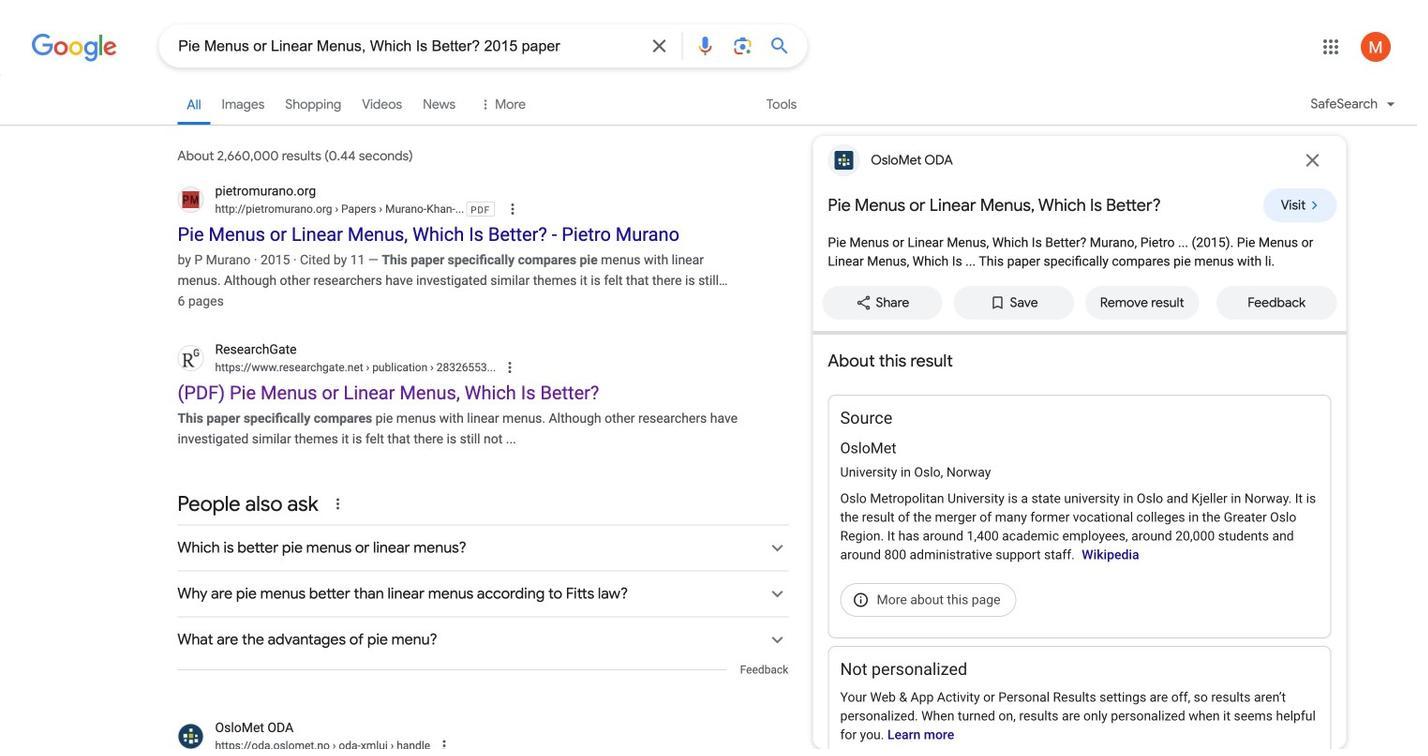 Task type: locate. For each thing, give the bounding box(es) containing it.
2 list item from the left
[[954, 286, 1074, 320]]

list
[[822, 286, 1337, 320]]

None text field
[[215, 201, 464, 217], [215, 359, 496, 376], [330, 739, 430, 749], [215, 201, 464, 217], [215, 359, 496, 376], [330, 739, 430, 749]]

None search field
[[0, 23, 807, 67]]

None text field
[[332, 202, 464, 216], [363, 361, 496, 374], [215, 737, 430, 749], [332, 202, 464, 216], [363, 361, 496, 374], [215, 737, 430, 749]]

list item
[[822, 286, 943, 320], [954, 286, 1074, 320], [1085, 286, 1206, 320], [1217, 286, 1337, 320]]

save element
[[954, 286, 1074, 320]]

search by voice image
[[694, 35, 716, 57]]

Search text field
[[178, 36, 637, 59]]

navigation
[[0, 82, 1417, 136]]



Task type: describe. For each thing, give the bounding box(es) containing it.
search by image image
[[731, 35, 754, 57]]

4 list item from the left
[[1217, 286, 1337, 320]]

3 list item from the left
[[1085, 286, 1206, 320]]

1 list item from the left
[[822, 286, 943, 320]]

google image
[[31, 34, 117, 62]]



Task type: vqa. For each thing, say whether or not it's contained in the screenshot.
min
no



